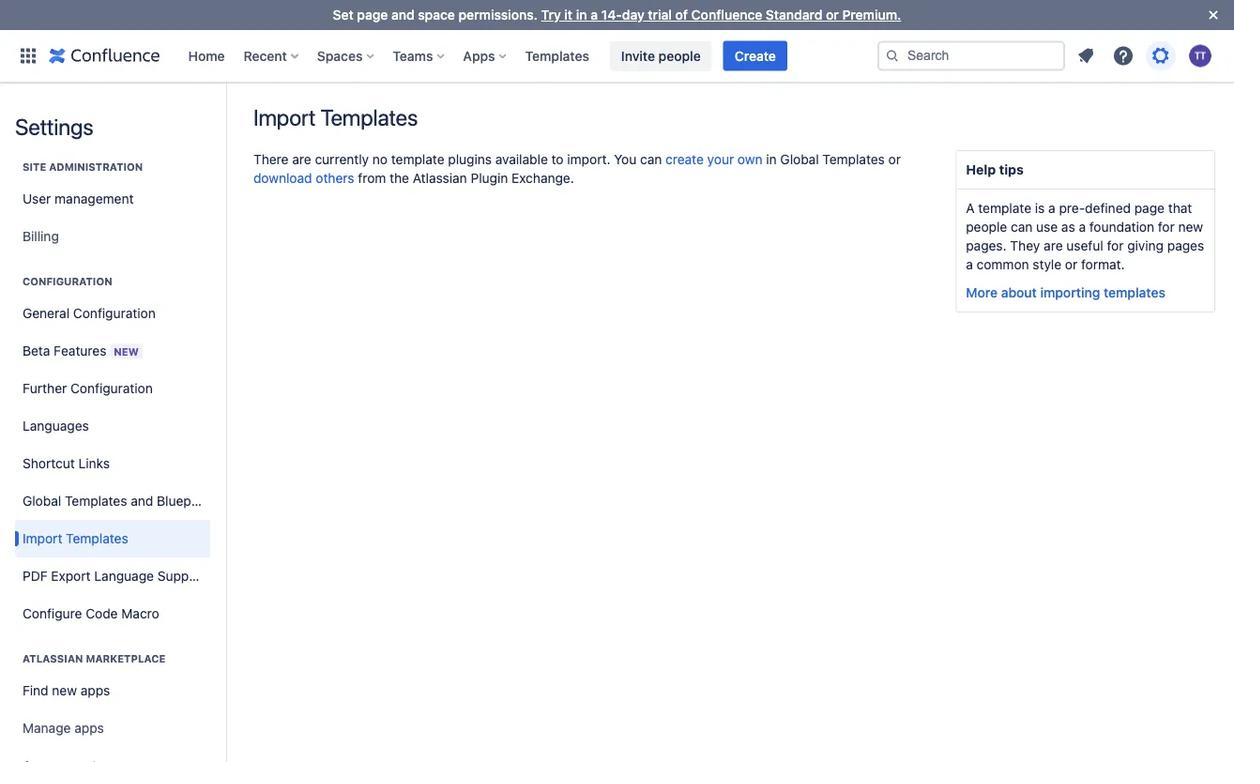 Task type: describe. For each thing, give the bounding box(es) containing it.
shortcut links
[[23, 456, 110, 471]]

can inside a template is a pre-defined page that people can use as a foundation for new pages. they are useful for giving pages a common style or format.
[[1011, 219, 1033, 235]]

import templates inside configuration group
[[23, 531, 128, 546]]

standard
[[766, 7, 823, 23]]

people inside a template is a pre-defined page that people can use as a foundation for new pages. they are useful for giving pages a common style or format.
[[966, 219, 1008, 235]]

help tips
[[966, 162, 1024, 177]]

templates link
[[520, 41, 595, 71]]

download others link
[[253, 170, 354, 186]]

more about importing templates button
[[966, 284, 1166, 302]]

links
[[78, 456, 110, 471]]

or inside a template is a pre-defined page that people can use as a foundation for new pages. they are useful for giving pages a common style or format.
[[1066, 257, 1078, 272]]

or inside there are currently no template plugins available to import. you can create your own in global templates or download others from the atlassian plugin exchange.
[[889, 152, 901, 167]]

home link
[[183, 41, 231, 71]]

of
[[676, 7, 688, 23]]

pages.
[[966, 238, 1007, 253]]

Search field
[[878, 41, 1066, 71]]

support
[[157, 568, 206, 584]]

help
[[966, 162, 996, 177]]

apps inside manage apps link
[[74, 721, 104, 736]]

find
[[23, 683, 48, 699]]

pdf export language support link
[[15, 558, 210, 595]]

others
[[316, 170, 354, 186]]

further
[[23, 381, 67, 396]]

tips
[[1000, 162, 1024, 177]]

0 vertical spatial import templates
[[253, 104, 418, 131]]

marketplace
[[86, 653, 166, 665]]

more about importing templates
[[966, 285, 1166, 300]]

can inside there are currently no template plugins available to import. you can create your own in global templates or download others from the atlassian plugin exchange.
[[640, 152, 662, 167]]

notification icon image
[[1075, 45, 1098, 67]]

atlassian inside group
[[23, 653, 83, 665]]

a right 'as'
[[1079, 219, 1086, 235]]

a template is a pre-defined page that people can use as a foundation for new pages. they are useful for giving pages a common style or format.
[[966, 200, 1205, 272]]

manage apps link
[[15, 710, 210, 747]]

are inside a template is a pre-defined page that people can use as a foundation for new pages. they are useful for giving pages a common style or format.
[[1044, 238, 1063, 253]]

invite people button
[[610, 41, 712, 71]]

more
[[966, 285, 998, 300]]

try
[[541, 7, 561, 23]]

1 vertical spatial for
[[1107, 238, 1124, 253]]

set page and space permissions. try it in a 14-day trial of confluence standard or premium.
[[333, 7, 902, 23]]

there
[[253, 152, 289, 167]]

global inside there are currently no template plugins available to import. you can create your own in global templates or download others from the atlassian plugin exchange.
[[781, 152, 819, 167]]

premium.
[[843, 7, 902, 23]]

page inside a template is a pre-defined page that people can use as a foundation for new pages. they are useful for giving pages a common style or format.
[[1135, 200, 1165, 216]]

as
[[1062, 219, 1076, 235]]

create link
[[724, 41, 788, 71]]

atlassian marketplace group
[[15, 633, 210, 762]]

importing
[[1041, 285, 1101, 300]]

help icon image
[[1113, 45, 1135, 67]]

macro
[[121, 606, 159, 622]]

apps
[[463, 48, 495, 63]]

download
[[253, 170, 312, 186]]

recent
[[244, 48, 287, 63]]

own
[[738, 152, 763, 167]]

available
[[496, 152, 548, 167]]

the
[[390, 170, 409, 186]]

templates
[[1104, 285, 1166, 300]]

defined
[[1085, 200, 1131, 216]]

further configuration link
[[15, 370, 210, 407]]

space
[[418, 7, 455, 23]]

set
[[333, 7, 354, 23]]

0 vertical spatial import
[[253, 104, 316, 131]]

pdf export language support
[[23, 568, 206, 584]]

use
[[1037, 219, 1058, 235]]

configuration for further
[[70, 381, 153, 396]]

settings
[[15, 114, 93, 140]]

beta
[[23, 343, 50, 358]]

format.
[[1082, 257, 1125, 272]]

manage apps
[[23, 721, 104, 736]]

site administration group
[[15, 141, 210, 261]]

teams button
[[387, 41, 452, 71]]

general configuration
[[23, 306, 156, 321]]

find new apps link
[[15, 672, 210, 710]]

invite people
[[621, 48, 701, 63]]

languages
[[23, 418, 89, 434]]

configuration group
[[15, 255, 218, 638]]

configure code macro
[[23, 606, 159, 622]]

languages link
[[15, 407, 210, 445]]

no
[[373, 152, 388, 167]]

invite
[[621, 48, 655, 63]]

shortcut links link
[[15, 445, 210, 483]]

0 vertical spatial for
[[1158, 219, 1175, 235]]

there are currently no template plugins available to import. you can create your own in global templates or download others from the atlassian plugin exchange.
[[253, 152, 901, 186]]

0 vertical spatial configuration
[[23, 276, 112, 288]]

giving
[[1128, 238, 1164, 253]]

billing
[[23, 229, 59, 244]]

banner containing home
[[0, 30, 1235, 83]]

are inside there are currently no template plugins available to import. you can create your own in global templates or download others from the atlassian plugin exchange.
[[292, 152, 311, 167]]

to
[[552, 152, 564, 167]]

useful
[[1067, 238, 1104, 253]]

further configuration
[[23, 381, 153, 396]]

plugins
[[448, 152, 492, 167]]



Task type: vqa. For each thing, say whether or not it's contained in the screenshot.
can within the A Template Is A Pre-Defined Page That People Can Use As A Foundation For New Pages. They Are Useful For Giving Pages A Common Style Or Format.
yes



Task type: locate. For each thing, give the bounding box(es) containing it.
settings icon image
[[1150, 45, 1173, 67]]

0 horizontal spatial new
[[52, 683, 77, 699]]

1 horizontal spatial are
[[1044, 238, 1063, 253]]

and left blueprints
[[131, 493, 153, 509]]

in inside there are currently no template plugins available to import. you can create your own in global templates or download others from the atlassian plugin exchange.
[[766, 152, 777, 167]]

about
[[1001, 285, 1037, 300]]

import templates
[[253, 104, 418, 131], [23, 531, 128, 546]]

home
[[188, 48, 225, 63]]

global templates and blueprints link
[[15, 483, 218, 520]]

page left 'that'
[[1135, 200, 1165, 216]]

your profile and preferences image
[[1190, 45, 1212, 67]]

configure
[[23, 606, 82, 622]]

1 vertical spatial people
[[966, 219, 1008, 235]]

configuration
[[23, 276, 112, 288], [73, 306, 156, 321], [70, 381, 153, 396]]

permissions.
[[459, 7, 538, 23]]

new
[[1179, 219, 1204, 235], [52, 683, 77, 699]]

new inside atlassian marketplace group
[[52, 683, 77, 699]]

1 horizontal spatial import templates
[[253, 104, 418, 131]]

configuration inside "link"
[[73, 306, 156, 321]]

import templates up export
[[23, 531, 128, 546]]

is
[[1035, 200, 1045, 216]]

in right 'it'
[[576, 7, 587, 23]]

global inside configuration group
[[23, 493, 61, 509]]

user management link
[[15, 180, 210, 218]]

1 horizontal spatial new
[[1179, 219, 1204, 235]]

0 horizontal spatial or
[[826, 7, 839, 23]]

manage
[[23, 721, 71, 736]]

for down foundation
[[1107, 238, 1124, 253]]

template
[[391, 152, 445, 167], [979, 200, 1032, 216]]

configuration for general
[[73, 306, 156, 321]]

a
[[591, 7, 598, 23], [1049, 200, 1056, 216], [1079, 219, 1086, 235], [966, 257, 973, 272]]

can right you
[[640, 152, 662, 167]]

1 horizontal spatial can
[[1011, 219, 1033, 235]]

global
[[781, 152, 819, 167], [23, 493, 61, 509]]

plugin
[[471, 170, 508, 186]]

import up pdf
[[23, 531, 62, 546]]

0 horizontal spatial can
[[640, 152, 662, 167]]

2 vertical spatial or
[[1066, 257, 1078, 272]]

apps button
[[458, 41, 514, 71]]

language
[[94, 568, 154, 584]]

2 horizontal spatial or
[[1066, 257, 1078, 272]]

a right is
[[1049, 200, 1056, 216]]

0 horizontal spatial import
[[23, 531, 62, 546]]

people down 'of'
[[659, 48, 701, 63]]

1 vertical spatial apps
[[74, 721, 104, 736]]

global down shortcut
[[23, 493, 61, 509]]

1 vertical spatial and
[[131, 493, 153, 509]]

new right find
[[52, 683, 77, 699]]

or right standard
[[826, 7, 839, 23]]

for
[[1158, 219, 1175, 235], [1107, 238, 1124, 253]]

page right set
[[357, 7, 388, 23]]

a down pages.
[[966, 257, 973, 272]]

site administration
[[23, 161, 143, 173]]

1 vertical spatial import
[[23, 531, 62, 546]]

configuration up languages link on the left bottom of the page
[[70, 381, 153, 396]]

create
[[735, 48, 776, 63]]

templates inside global element
[[525, 48, 589, 63]]

templates inside there are currently no template plugins available to import. you can create your own in global templates or download others from the atlassian plugin exchange.
[[823, 152, 885, 167]]

site
[[23, 161, 46, 173]]

0 vertical spatial page
[[357, 7, 388, 23]]

2 vertical spatial configuration
[[70, 381, 153, 396]]

1 vertical spatial configuration
[[73, 306, 156, 321]]

0 vertical spatial apps
[[81, 683, 110, 699]]

try it in a 14-day trial of confluence standard or premium. link
[[541, 7, 902, 23]]

are up style
[[1044, 238, 1063, 253]]

0 horizontal spatial import templates
[[23, 531, 128, 546]]

import templates link
[[15, 520, 210, 558]]

1 horizontal spatial page
[[1135, 200, 1165, 216]]

1 vertical spatial in
[[766, 152, 777, 167]]

templates
[[525, 48, 589, 63], [321, 104, 418, 131], [823, 152, 885, 167], [65, 493, 127, 509], [66, 531, 128, 546]]

administration
[[49, 161, 143, 173]]

1 vertical spatial global
[[23, 493, 61, 509]]

0 horizontal spatial atlassian
[[23, 653, 83, 665]]

for down 'that'
[[1158, 219, 1175, 235]]

or left help
[[889, 152, 901, 167]]

0 horizontal spatial people
[[659, 48, 701, 63]]

a left 14-
[[591, 7, 598, 23]]

user management
[[23, 191, 134, 207]]

close image
[[1203, 4, 1225, 26]]

can
[[640, 152, 662, 167], [1011, 219, 1033, 235]]

or down useful at right top
[[1066, 257, 1078, 272]]

from
[[358, 170, 386, 186]]

search image
[[885, 48, 900, 63]]

code
[[86, 606, 118, 622]]

apps down atlassian marketplace
[[81, 683, 110, 699]]

atlassian up find new apps
[[23, 653, 83, 665]]

0 vertical spatial atlassian
[[413, 170, 467, 186]]

0 horizontal spatial for
[[1107, 238, 1124, 253]]

find new apps
[[23, 683, 110, 699]]

template inside a template is a pre-defined page that people can use as a foundation for new pages. they are useful for giving pages a common style or format.
[[979, 200, 1032, 216]]

1 vertical spatial new
[[52, 683, 77, 699]]

style
[[1033, 257, 1062, 272]]

and for page
[[391, 7, 415, 23]]

trial
[[648, 7, 672, 23]]

apps inside find new apps link
[[81, 683, 110, 699]]

template up the
[[391, 152, 445, 167]]

1 vertical spatial are
[[1044, 238, 1063, 253]]

exchange.
[[512, 170, 574, 186]]

create
[[666, 152, 704, 167]]

0 horizontal spatial template
[[391, 152, 445, 167]]

recent button
[[238, 41, 306, 71]]

banner
[[0, 30, 1235, 83]]

0 vertical spatial in
[[576, 7, 587, 23]]

pages
[[1168, 238, 1205, 253]]

0 vertical spatial and
[[391, 7, 415, 23]]

atlassian down plugins
[[413, 170, 467, 186]]

1 vertical spatial template
[[979, 200, 1032, 216]]

0 horizontal spatial global
[[23, 493, 61, 509]]

appswitcher icon image
[[17, 45, 39, 67]]

management
[[55, 191, 134, 207]]

can up they
[[1011, 219, 1033, 235]]

apps
[[81, 683, 110, 699], [74, 721, 104, 736]]

spaces button
[[312, 41, 382, 71]]

template inside there are currently no template plugins available to import. you can create your own in global templates or download others from the atlassian plugin exchange.
[[391, 152, 445, 167]]

you
[[614, 152, 637, 167]]

import
[[253, 104, 316, 131], [23, 531, 62, 546]]

teams
[[393, 48, 433, 63]]

0 vertical spatial are
[[292, 152, 311, 167]]

0 horizontal spatial and
[[131, 493, 153, 509]]

are up download others link
[[292, 152, 311, 167]]

0 vertical spatial can
[[640, 152, 662, 167]]

configuration up general
[[23, 276, 112, 288]]

new
[[114, 346, 139, 358]]

are
[[292, 152, 311, 167], [1044, 238, 1063, 253]]

it
[[565, 7, 573, 23]]

1 horizontal spatial template
[[979, 200, 1032, 216]]

beta features new
[[23, 343, 139, 358]]

in right own
[[766, 152, 777, 167]]

0 vertical spatial template
[[391, 152, 445, 167]]

1 vertical spatial page
[[1135, 200, 1165, 216]]

1 horizontal spatial and
[[391, 7, 415, 23]]

confluence image
[[49, 45, 160, 67], [49, 45, 160, 67]]

1 horizontal spatial atlassian
[[413, 170, 467, 186]]

and for templates
[[131, 493, 153, 509]]

confluence
[[692, 7, 763, 23]]

0 vertical spatial or
[[826, 7, 839, 23]]

shortcut
[[23, 456, 75, 471]]

collapse sidebar image
[[205, 92, 246, 130]]

apps right manage
[[74, 721, 104, 736]]

people up pages.
[[966, 219, 1008, 235]]

export
[[51, 568, 91, 584]]

they
[[1011, 238, 1041, 253]]

0 vertical spatial new
[[1179, 219, 1204, 235]]

import inside configuration group
[[23, 531, 62, 546]]

0 vertical spatial global
[[781, 152, 819, 167]]

features
[[54, 343, 107, 358]]

that
[[1169, 200, 1193, 216]]

1 horizontal spatial import
[[253, 104, 316, 131]]

1 vertical spatial can
[[1011, 219, 1033, 235]]

14-
[[601, 7, 622, 23]]

and inside global templates and blueprints link
[[131, 493, 153, 509]]

pre-
[[1060, 200, 1085, 216]]

1 horizontal spatial global
[[781, 152, 819, 167]]

blueprints
[[157, 493, 218, 509]]

spaces
[[317, 48, 363, 63]]

people inside button
[[659, 48, 701, 63]]

in
[[576, 7, 587, 23], [766, 152, 777, 167]]

0 horizontal spatial are
[[292, 152, 311, 167]]

template right a
[[979, 200, 1032, 216]]

1 vertical spatial atlassian
[[23, 653, 83, 665]]

import up there at the top
[[253, 104, 316, 131]]

global element
[[11, 30, 874, 82]]

and left space at top
[[391, 7, 415, 23]]

configure code macro link
[[15, 595, 210, 633]]

atlassian marketplace
[[23, 653, 166, 665]]

atlassian inside there are currently no template plugins available to import. you can create your own in global templates or download others from the atlassian plugin exchange.
[[413, 170, 467, 186]]

foundation
[[1090, 219, 1155, 235]]

day
[[622, 7, 645, 23]]

configuration up new at left
[[73, 306, 156, 321]]

global right own
[[781, 152, 819, 167]]

new up pages
[[1179, 219, 1204, 235]]

pdf
[[23, 568, 48, 584]]

1 vertical spatial or
[[889, 152, 901, 167]]

1 horizontal spatial or
[[889, 152, 901, 167]]

currently
[[315, 152, 369, 167]]

0 horizontal spatial in
[[576, 7, 587, 23]]

1 horizontal spatial in
[[766, 152, 777, 167]]

import templates up currently
[[253, 104, 418, 131]]

0 vertical spatial people
[[659, 48, 701, 63]]

0 horizontal spatial page
[[357, 7, 388, 23]]

new inside a template is a pre-defined page that people can use as a foundation for new pages. they are useful for giving pages a common style or format.
[[1179, 219, 1204, 235]]

a
[[966, 200, 975, 216]]

1 horizontal spatial for
[[1158, 219, 1175, 235]]

atlassian
[[413, 170, 467, 186], [23, 653, 83, 665]]

1 vertical spatial import templates
[[23, 531, 128, 546]]

1 horizontal spatial people
[[966, 219, 1008, 235]]



